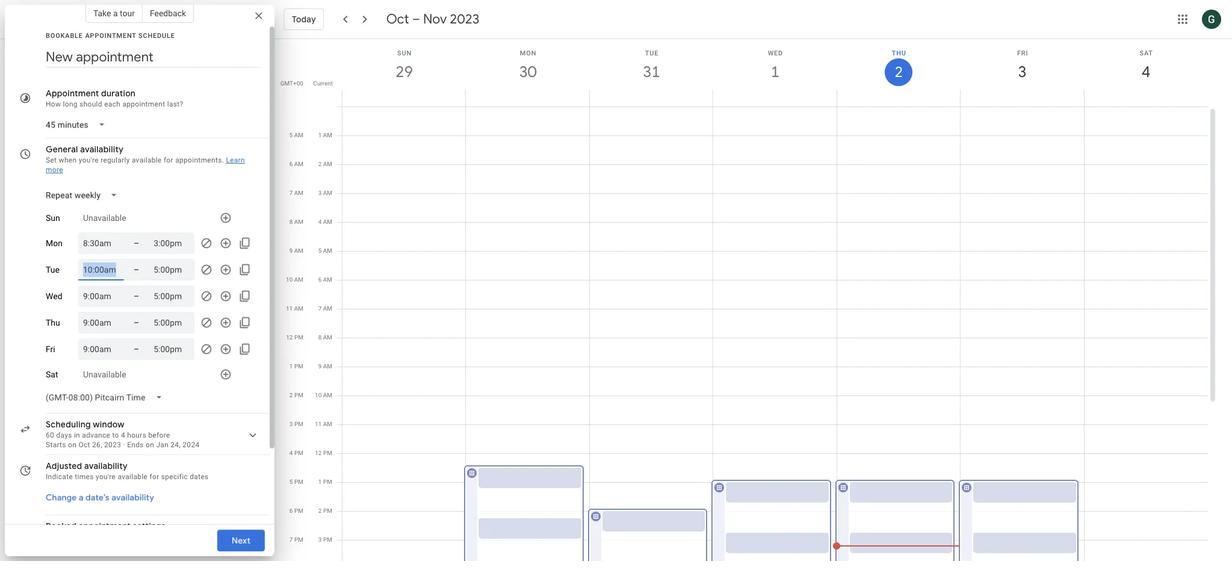 Task type: vqa. For each thing, say whether or not it's contained in the screenshot.


Task type: describe. For each thing, give the bounding box(es) containing it.
0 vertical spatial 9
[[289, 247, 293, 254]]

1 horizontal spatial 2023
[[450, 11, 480, 28]]

appointment
[[85, 32, 136, 40]]

oct – nov 2023
[[386, 11, 480, 28]]

1 vertical spatial 11 am
[[315, 421, 332, 428]]

next button
[[217, 526, 265, 555]]

1 on from the left
[[68, 441, 77, 449]]

1 horizontal spatial 3 pm
[[318, 537, 332, 543]]

0 vertical spatial 5 am
[[289, 132, 303, 138]]

sat for sat
[[46, 370, 58, 379]]

booked appointment settings
[[46, 521, 166, 532]]

mon for mon 30
[[520, 49, 537, 57]]

5 pm
[[290, 479, 303, 485]]

1 vertical spatial 6
[[318, 276, 322, 283]]

3 cell from the left
[[588, 107, 714, 561]]

wed for wed
[[46, 291, 62, 301]]

wed 1
[[768, 49, 783, 82]]

appointment duration how long should each appointment last?
[[46, 88, 183, 108]]

0 vertical spatial 2 pm
[[290, 392, 303, 399]]

feedback
[[150, 8, 186, 18]]

29 column header
[[342, 39, 466, 107]]

26,
[[92, 441, 102, 449]]

·
[[123, 441, 125, 449]]

2 vertical spatial 7
[[290, 537, 293, 543]]

0 vertical spatial 6
[[289, 161, 293, 167]]

0 horizontal spatial 9 am
[[289, 247, 303, 254]]

schedule
[[139, 32, 175, 40]]

End time on Tuesdays text field
[[154, 263, 190, 277]]

appointment
[[46, 88, 99, 99]]

1 vertical spatial 7
[[318, 305, 322, 312]]

times
[[75, 473, 94, 481]]

– for fri
[[134, 344, 139, 354]]

1 vertical spatial 10 am
[[315, 392, 332, 399]]

4 am
[[318, 219, 332, 225]]

4 cell from the left
[[712, 107, 837, 561]]

30
[[519, 62, 536, 82]]

saturday, november 4 element
[[1133, 58, 1160, 86]]

1 am
[[318, 132, 332, 138]]

tue for tue 31
[[645, 49, 659, 57]]

date's
[[86, 492, 110, 503]]

booked
[[46, 521, 77, 532]]

window
[[93, 419, 125, 430]]

End time on Thursdays text field
[[154, 316, 190, 330]]

should
[[80, 100, 102, 108]]

1 column header
[[713, 39, 837, 107]]

1 vertical spatial 5
[[318, 247, 322, 254]]

monday, october 30 element
[[514, 58, 542, 86]]

1 horizontal spatial 2 pm
[[318, 508, 332, 514]]

availability for adjusted
[[84, 461, 128, 471]]

nov
[[423, 11, 447, 28]]

1 horizontal spatial 12
[[315, 450, 322, 456]]

last?
[[167, 100, 183, 108]]

scheduling window 60 days in advance to 4 hours before starts on oct 26, 2023 · ends on jan 24, 2024
[[46, 419, 200, 449]]

sun for sun
[[46, 213, 60, 223]]

1 horizontal spatial 8
[[318, 334, 322, 341]]

for inside adjusted availability indicate times you're available for specific dates
[[150, 473, 159, 481]]

End time on Wednesdays text field
[[154, 289, 190, 303]]

1 horizontal spatial 8 am
[[318, 334, 332, 341]]

4 pm
[[290, 450, 303, 456]]

general availability
[[46, 144, 124, 155]]

Start time on Fridays text field
[[83, 342, 119, 356]]

to
[[112, 431, 119, 440]]

31
[[642, 62, 660, 82]]

0 horizontal spatial 11 am
[[286, 305, 303, 312]]

sun for sun 29
[[397, 49, 412, 57]]

settings
[[133, 521, 166, 532]]

bookable
[[46, 32, 83, 40]]

in
[[74, 431, 80, 440]]

dates
[[190, 473, 209, 481]]

next
[[232, 535, 250, 546]]

7 pm
[[290, 537, 303, 543]]

today button
[[284, 5, 324, 34]]

thu 2
[[892, 49, 907, 82]]

0 vertical spatial 12 pm
[[286, 334, 303, 341]]

1 horizontal spatial 7 am
[[318, 305, 332, 312]]

a for take
[[113, 8, 118, 18]]

learn more
[[46, 156, 245, 174]]

sunday, october 29 element
[[391, 58, 418, 86]]

0 horizontal spatial 10
[[286, 276, 293, 283]]

learn
[[226, 156, 245, 164]]

wed for wed 1
[[768, 49, 783, 57]]

available inside adjusted availability indicate times you're available for specific dates
[[118, 473, 148, 481]]

4 inside scheduling window 60 days in advance to 4 hours before starts on oct 26, 2023 · ends on jan 24, 2024
[[121, 431, 125, 440]]

how
[[46, 100, 61, 108]]

set
[[46, 156, 57, 164]]

set when you're regularly available for appointments.
[[46, 156, 224, 164]]

1 horizontal spatial 11
[[315, 421, 322, 428]]

feedback button
[[143, 4, 194, 23]]

change a date's availability
[[46, 492, 154, 503]]

tue for tue
[[46, 265, 60, 275]]

2 vertical spatial 6
[[290, 508, 293, 514]]

2 inside thu 2
[[894, 63, 903, 82]]

2 cell from the left
[[465, 107, 590, 561]]

scheduling
[[46, 419, 91, 430]]

row inside grid
[[337, 107, 1209, 561]]

29
[[395, 62, 412, 82]]

you're inside adjusted availability indicate times you're available for specific dates
[[96, 473, 116, 481]]

change a date's availability button
[[41, 487, 159, 508]]

appointment inside dropdown button
[[79, 521, 131, 532]]

0 vertical spatial available
[[132, 156, 162, 164]]

tue 31
[[642, 49, 660, 82]]

0 vertical spatial you're
[[79, 156, 99, 164]]

30 column header
[[466, 39, 590, 107]]

0 vertical spatial for
[[164, 156, 173, 164]]

Start time on Mondays text field
[[83, 236, 119, 250]]

indicate
[[46, 473, 73, 481]]

before
[[148, 431, 170, 440]]

friday, november 3 element
[[1009, 58, 1037, 86]]

31 column header
[[589, 39, 714, 107]]

booked appointment settings button
[[41, 518, 267, 544]]

learn more link
[[46, 156, 245, 174]]

Start time on Wednesdays text field
[[83, 289, 119, 303]]

1 vertical spatial 9 am
[[318, 363, 332, 370]]

2 am
[[318, 161, 332, 167]]

tour
[[120, 8, 135, 18]]

1 cell from the left
[[343, 107, 466, 561]]

60
[[46, 431, 54, 440]]

Add title text field
[[46, 48, 260, 66]]



Task type: locate. For each thing, give the bounding box(es) containing it.
0 horizontal spatial tue
[[46, 265, 60, 275]]

sat 4
[[1140, 49, 1154, 82]]

0 vertical spatial 12
[[286, 334, 293, 341]]

thu for thu 2
[[892, 49, 907, 57]]

2024
[[183, 441, 200, 449]]

when
[[59, 156, 77, 164]]

tue inside the tue 31
[[645, 49, 659, 57]]

1 vertical spatial 9
[[318, 363, 322, 370]]

pm
[[294, 334, 303, 341], [294, 363, 303, 370], [294, 392, 303, 399], [294, 421, 303, 428], [294, 450, 303, 456], [323, 450, 332, 456], [294, 479, 303, 485], [323, 479, 332, 485], [294, 508, 303, 514], [323, 508, 332, 514], [294, 537, 303, 543], [323, 537, 332, 543]]

1 vertical spatial wed
[[46, 291, 62, 301]]

0 horizontal spatial 8 am
[[289, 219, 303, 225]]

0 vertical spatial a
[[113, 8, 118, 18]]

1 vertical spatial fri
[[46, 344, 55, 354]]

1 horizontal spatial 10
[[315, 392, 322, 399]]

9
[[289, 247, 293, 254], [318, 363, 322, 370]]

tue up 31
[[645, 49, 659, 57]]

jan
[[156, 441, 169, 449]]

0 horizontal spatial 3 pm
[[290, 421, 303, 428]]

ends
[[127, 441, 144, 449]]

– for tue
[[134, 265, 139, 275]]

1 pm
[[290, 363, 303, 370], [318, 479, 332, 485]]

grid
[[279, 39, 1218, 561]]

0 horizontal spatial 12
[[286, 334, 293, 341]]

availability up regularly
[[80, 144, 124, 155]]

4 column header
[[1084, 39, 1208, 107]]

regularly
[[101, 156, 130, 164]]

6 am
[[289, 161, 303, 167], [318, 276, 332, 283]]

wed up wednesday, november 1 element
[[768, 49, 783, 57]]

1 horizontal spatial 9
[[318, 363, 322, 370]]

1 horizontal spatial tue
[[645, 49, 659, 57]]

3 am
[[318, 190, 332, 196]]

a left tour
[[113, 8, 118, 18]]

5 cell from the left
[[833, 107, 961, 561]]

1 unavailable from the top
[[83, 213, 126, 223]]

0 vertical spatial 3 pm
[[290, 421, 303, 428]]

– left end time on mondays text field
[[134, 238, 139, 248]]

unavailable down the start time on fridays "text box"
[[83, 370, 126, 379]]

more
[[46, 166, 63, 174]]

0 horizontal spatial thu
[[46, 318, 60, 328]]

for left appointments.
[[164, 156, 173, 164]]

sun 29
[[395, 49, 412, 82]]

8 am
[[289, 219, 303, 225], [318, 334, 332, 341]]

tuesday, october 31 element
[[638, 58, 666, 86]]

– right start time on tuesdays text box
[[134, 265, 139, 275]]

1
[[770, 62, 779, 82], [318, 132, 322, 138], [290, 363, 293, 370], [318, 479, 322, 485]]

thu
[[892, 49, 907, 57], [46, 318, 60, 328]]

gmt+00
[[280, 80, 303, 87]]

1 inside wed 1
[[770, 62, 779, 82]]

0 vertical spatial 2023
[[450, 11, 480, 28]]

2 pm right '6 pm'
[[318, 508, 332, 514]]

1 vertical spatial 10
[[315, 392, 322, 399]]

1 horizontal spatial 5 am
[[318, 247, 332, 254]]

2 vertical spatial 5
[[290, 479, 293, 485]]

fri for fri 3
[[1018, 49, 1029, 57]]

1 horizontal spatial 1 pm
[[318, 479, 332, 485]]

tue
[[645, 49, 659, 57], [46, 265, 60, 275]]

tue left start time on tuesdays text box
[[46, 265, 60, 275]]

1 vertical spatial you're
[[96, 473, 116, 481]]

3 inside fri 3
[[1018, 62, 1026, 82]]

1 vertical spatial appointment
[[79, 521, 131, 532]]

Start time on Thursdays text field
[[83, 316, 119, 330]]

adjusted
[[46, 461, 82, 471]]

– right the start time on fridays "text box"
[[134, 344, 139, 354]]

0 vertical spatial oct
[[386, 11, 409, 28]]

1 horizontal spatial oct
[[386, 11, 409, 28]]

availability down 26,
[[84, 461, 128, 471]]

1 vertical spatial a
[[79, 492, 84, 503]]

2 pm up 4 pm
[[290, 392, 303, 399]]

1 vertical spatial tue
[[46, 265, 60, 275]]

current
[[313, 80, 333, 87]]

6 left 2 am
[[289, 161, 293, 167]]

available
[[132, 156, 162, 164], [118, 473, 148, 481]]

mon up 30
[[520, 49, 537, 57]]

4
[[1142, 62, 1150, 82], [318, 219, 322, 225], [121, 431, 125, 440], [290, 450, 293, 456]]

None field
[[41, 114, 115, 135], [41, 184, 127, 206], [41, 387, 172, 408], [41, 114, 115, 135], [41, 184, 127, 206], [41, 387, 172, 408]]

take a tour
[[93, 8, 135, 18]]

1 horizontal spatial mon
[[520, 49, 537, 57]]

advance
[[82, 431, 110, 440]]

0 horizontal spatial fri
[[46, 344, 55, 354]]

on
[[68, 441, 77, 449], [146, 441, 154, 449]]

1 horizontal spatial 12 pm
[[315, 450, 332, 456]]

5 am left 1 am
[[289, 132, 303, 138]]

you're down general availability
[[79, 156, 99, 164]]

4 inside sat 4
[[1142, 62, 1150, 82]]

sat
[[1140, 49, 1154, 57], [46, 370, 58, 379]]

availability inside adjusted availability indicate times you're available for specific dates
[[84, 461, 128, 471]]

1 vertical spatial 12 pm
[[315, 450, 332, 456]]

appointment down the duration
[[122, 100, 165, 108]]

0 vertical spatial 11 am
[[286, 305, 303, 312]]

change
[[46, 492, 77, 503]]

7 am
[[289, 190, 303, 196], [318, 305, 332, 312]]

a left date's
[[79, 492, 84, 503]]

mon for mon
[[46, 238, 63, 248]]

thu up thursday, november 2, today element
[[892, 49, 907, 57]]

appointment down change a date's availability
[[79, 521, 131, 532]]

0 horizontal spatial 5 am
[[289, 132, 303, 138]]

you're up change a date's availability button
[[96, 473, 116, 481]]

1 horizontal spatial fri
[[1018, 49, 1029, 57]]

wed left start time on wednesdays 'text field'
[[46, 291, 62, 301]]

6 cell from the left
[[959, 107, 1085, 561]]

5 am down 4 am
[[318, 247, 332, 254]]

thu inside the 2 column header
[[892, 49, 907, 57]]

2023 right nov
[[450, 11, 480, 28]]

6 down 4 am
[[318, 276, 322, 283]]

1 vertical spatial sun
[[46, 213, 60, 223]]

1 horizontal spatial 6 am
[[318, 276, 332, 283]]

1 horizontal spatial sat
[[1140, 49, 1154, 57]]

– for mon
[[134, 238, 139, 248]]

10 am
[[286, 276, 303, 283], [315, 392, 332, 399]]

starts
[[46, 441, 66, 449]]

today
[[292, 14, 316, 25]]

sun
[[397, 49, 412, 57], [46, 213, 60, 223]]

1 vertical spatial 12
[[315, 450, 322, 456]]

7 cell from the left
[[1085, 107, 1208, 561]]

0 vertical spatial fri
[[1018, 49, 1029, 57]]

unavailable for sat
[[83, 370, 126, 379]]

on down the in
[[68, 441, 77, 449]]

1 vertical spatial available
[[118, 473, 148, 481]]

bookable appointment schedule
[[46, 32, 175, 40]]

1 horizontal spatial 10 am
[[315, 392, 332, 399]]

2 vertical spatial availability
[[112, 492, 154, 503]]

sat up saturday, november 4 "element"
[[1140, 49, 1154, 57]]

0 horizontal spatial sun
[[46, 213, 60, 223]]

mon left start time on mondays text field
[[46, 238, 63, 248]]

0 horizontal spatial 12 pm
[[286, 334, 303, 341]]

take
[[93, 8, 111, 18]]

5 left 1 am
[[289, 132, 293, 138]]

3 pm up 4 pm
[[290, 421, 303, 428]]

2023
[[450, 11, 480, 28], [104, 441, 121, 449]]

0 horizontal spatial 6 am
[[289, 161, 303, 167]]

1 vertical spatial 2 pm
[[318, 508, 332, 514]]

fri for fri
[[46, 344, 55, 354]]

take a tour button
[[85, 4, 143, 23]]

on left jan
[[146, 441, 154, 449]]

6 pm
[[290, 508, 303, 514]]

0 horizontal spatial for
[[150, 473, 159, 481]]

sun up the 29
[[397, 49, 412, 57]]

0 vertical spatial appointment
[[122, 100, 165, 108]]

0 horizontal spatial 11
[[286, 305, 293, 312]]

0 vertical spatial tue
[[645, 49, 659, 57]]

1 vertical spatial 2023
[[104, 441, 121, 449]]

availability for general
[[80, 144, 124, 155]]

0 vertical spatial mon
[[520, 49, 537, 57]]

oct
[[386, 11, 409, 28], [79, 441, 90, 449]]

1 horizontal spatial 11 am
[[315, 421, 332, 428]]

0 vertical spatial 10 am
[[286, 276, 303, 283]]

– right start time on thursdays text box
[[134, 318, 139, 328]]

a
[[113, 8, 118, 18], [79, 492, 84, 503]]

days
[[56, 431, 72, 440]]

6
[[289, 161, 293, 167], [318, 276, 322, 283], [290, 508, 293, 514]]

sat inside 4 column header
[[1140, 49, 1154, 57]]

0 horizontal spatial 1 pm
[[290, 363, 303, 370]]

1 horizontal spatial a
[[113, 8, 118, 18]]

3 pm right 7 pm
[[318, 537, 332, 543]]

wednesday, november 1 element
[[762, 58, 789, 86]]

availability down adjusted availability indicate times you're available for specific dates
[[112, 492, 154, 503]]

0 vertical spatial 5
[[289, 132, 293, 138]]

fri inside 3 column header
[[1018, 49, 1029, 57]]

mon
[[520, 49, 537, 57], [46, 238, 63, 248]]

oct inside scheduling window 60 days in advance to 4 hours before starts on oct 26, 2023 · ends on jan 24, 2024
[[79, 441, 90, 449]]

specific
[[161, 473, 188, 481]]

1 vertical spatial 11
[[315, 421, 322, 428]]

– left nov
[[412, 11, 420, 28]]

sat up scheduling
[[46, 370, 58, 379]]

duration
[[101, 88, 136, 99]]

Start time on Tuesdays text field
[[83, 263, 119, 277]]

wed inside 1 column header
[[768, 49, 783, 57]]

2 column header
[[837, 39, 961, 107]]

0 horizontal spatial wed
[[46, 291, 62, 301]]

1 vertical spatial for
[[150, 473, 159, 481]]

appointments.
[[175, 156, 224, 164]]

9 am
[[289, 247, 303, 254], [318, 363, 332, 370]]

available down ends
[[118, 473, 148, 481]]

1 horizontal spatial 9 am
[[318, 363, 332, 370]]

availability inside button
[[112, 492, 154, 503]]

thursday, november 2, today element
[[885, 58, 913, 86]]

2023 down to
[[104, 441, 121, 449]]

End time on Fridays text field
[[154, 342, 190, 356]]

2 pm
[[290, 392, 303, 399], [318, 508, 332, 514]]

fri up friday, november 3 element
[[1018, 49, 1029, 57]]

– for thu
[[134, 318, 139, 328]]

oct left nov
[[386, 11, 409, 28]]

cell
[[343, 107, 466, 561], [465, 107, 590, 561], [588, 107, 714, 561], [712, 107, 837, 561], [833, 107, 961, 561], [959, 107, 1085, 561], [1085, 107, 1208, 561]]

1 vertical spatial 5 am
[[318, 247, 332, 254]]

hours
[[127, 431, 146, 440]]

general
[[46, 144, 78, 155]]

for left specific
[[150, 473, 159, 481]]

thu for thu
[[46, 318, 60, 328]]

12 pm
[[286, 334, 303, 341], [315, 450, 332, 456]]

2023 inside scheduling window 60 days in advance to 4 hours before starts on oct 26, 2023 · ends on jan 24, 2024
[[104, 441, 121, 449]]

thu left start time on thursdays text box
[[46, 318, 60, 328]]

unavailable up start time on mondays text field
[[83, 213, 126, 223]]

oct down the in
[[79, 441, 90, 449]]

0 vertical spatial thu
[[892, 49, 907, 57]]

End time on Mondays text field
[[154, 236, 190, 250]]

0 vertical spatial 8 am
[[289, 219, 303, 225]]

available right regularly
[[132, 156, 162, 164]]

availability
[[80, 144, 124, 155], [84, 461, 128, 471], [112, 492, 154, 503]]

6 am left 2 am
[[289, 161, 303, 167]]

6 am down 4 am
[[318, 276, 332, 283]]

– left end time on wednesdays text field
[[134, 291, 139, 301]]

5 down 4 pm
[[290, 479, 293, 485]]

1 vertical spatial unavailable
[[83, 370, 126, 379]]

2 unavailable from the top
[[83, 370, 126, 379]]

– for wed
[[134, 291, 139, 301]]

1 horizontal spatial on
[[146, 441, 154, 449]]

0 vertical spatial 7
[[289, 190, 293, 196]]

5 am
[[289, 132, 303, 138], [318, 247, 332, 254]]

0 vertical spatial sat
[[1140, 49, 1154, 57]]

8
[[289, 219, 293, 225], [318, 334, 322, 341]]

a for change
[[79, 492, 84, 503]]

6 down 5 pm
[[290, 508, 293, 514]]

fri 3
[[1018, 49, 1029, 82]]

0 vertical spatial sun
[[397, 49, 412, 57]]

you're
[[79, 156, 99, 164], [96, 473, 116, 481]]

1 vertical spatial 1 pm
[[318, 479, 332, 485]]

1 horizontal spatial thu
[[892, 49, 907, 57]]

1 horizontal spatial wed
[[768, 49, 783, 57]]

11
[[286, 305, 293, 312], [315, 421, 322, 428]]

0 vertical spatial 7 am
[[289, 190, 303, 196]]

fri left the start time on fridays "text box"
[[46, 344, 55, 354]]

sun down more
[[46, 213, 60, 223]]

0 vertical spatial 9 am
[[289, 247, 303, 254]]

sat for sat 4
[[1140, 49, 1154, 57]]

for
[[164, 156, 173, 164], [150, 473, 159, 481]]

24,
[[171, 441, 181, 449]]

0 horizontal spatial 7 am
[[289, 190, 303, 196]]

2 on from the left
[[146, 441, 154, 449]]

row
[[337, 107, 1209, 561]]

each
[[104, 100, 121, 108]]

appointment inside appointment duration how long should each appointment last?
[[122, 100, 165, 108]]

long
[[63, 100, 78, 108]]

5 down 4 am
[[318, 247, 322, 254]]

grid containing 29
[[279, 39, 1218, 561]]

mon 30
[[519, 49, 537, 82]]

0 vertical spatial 8
[[289, 219, 293, 225]]

1 horizontal spatial for
[[164, 156, 173, 164]]

sun inside sun 29
[[397, 49, 412, 57]]

0 vertical spatial unavailable
[[83, 213, 126, 223]]

11 am
[[286, 305, 303, 312], [315, 421, 332, 428]]

0 horizontal spatial on
[[68, 441, 77, 449]]

0 horizontal spatial oct
[[79, 441, 90, 449]]

fri
[[1018, 49, 1029, 57], [46, 344, 55, 354]]

5
[[289, 132, 293, 138], [318, 247, 322, 254], [290, 479, 293, 485]]

0 vertical spatial 11
[[286, 305, 293, 312]]

1 vertical spatial 3 pm
[[318, 537, 332, 543]]

3 column header
[[960, 39, 1085, 107]]

unavailable for sun
[[83, 213, 126, 223]]

mon inside the mon 30
[[520, 49, 537, 57]]

adjusted availability indicate times you're available for specific dates
[[46, 461, 209, 481]]

0 horizontal spatial 2 pm
[[290, 392, 303, 399]]

0 vertical spatial 6 am
[[289, 161, 303, 167]]



